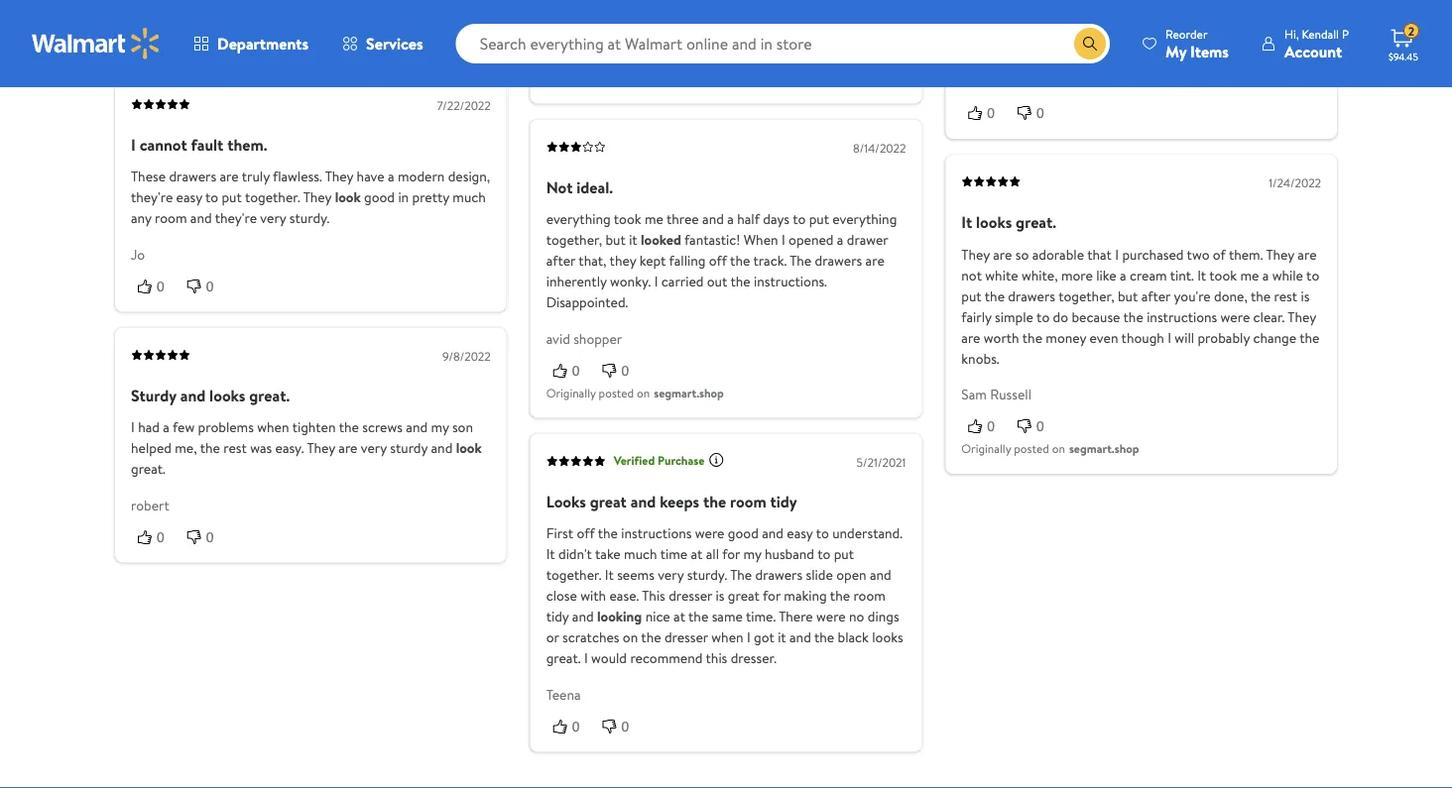 Task type: describe. For each thing, give the bounding box(es) containing it.
husband
[[765, 545, 815, 564]]

i had a few problems when tighten the screws and my son helped me, the rest was easy. they are very sturdy and
[[131, 418, 473, 458]]

my inside first off the instructions were good and easy to understand. it didn't take much time at all for my husband to put together.   it seems very sturdy.  the drawers slide open and close with ease.  this dresser is great for making the room tidy and
[[744, 545, 762, 564]]

everything took me three and a half days to put everything together, but it
[[546, 210, 897, 250]]

the right out
[[731, 272, 751, 291]]

very inside first off the instructions were good and easy to understand. it didn't take much time at all for my husband to put together.   it seems very sturdy.  the drawers slide open and close with ease.  this dresser is great for making the room tidy and
[[658, 566, 684, 585]]

account
[[1285, 40, 1343, 62]]

at inside nice at the same time.  there were no dings or scratches on the dresser when i got it and the black looks great.  i would recommend this dresser.
[[674, 607, 686, 627]]

i left got
[[747, 628, 751, 648]]

drawers inside 'fantastic! when i opened a drawer after that, they kept falling off the track. the drawers are inherently wonky. i carried out the instructions. disappointed.'
[[815, 251, 863, 271]]

are up the while
[[1298, 245, 1317, 264]]

the inside 'fantastic! when i opened a drawer after that, they kept falling off the track. the drawers are inherently wonky. i carried out the instructions. disappointed.'
[[790, 251, 812, 271]]

good inside good in pretty much any room and they're very sturdy.
[[364, 188, 395, 207]]

great. up i had a few problems when tighten the screws and my son helped me, the rest was easy. they are very sturdy and
[[249, 385, 290, 407]]

hi,
[[1285, 25, 1300, 42]]

no
[[850, 607, 865, 627]]

all
[[706, 545, 720, 564]]

to inside these drawers are truly flawless. they have a modern design, they're easy to put together. they
[[205, 188, 218, 207]]

much inside first off the instructions were good and easy to understand. it didn't take much time at all for my husband to put together.   it seems very sturdy.  the drawers slide open and close with ease.  this dresser is great for making the room tidy and
[[624, 545, 658, 564]]

it inside they are so adorable that i purchased two of them. they are not white white, more like a cream tint. it took me a while to put the drawers together, but after you're done, the rest is fairly simple to do because the instructions were clear. they are worth the money even though i will probably change the knobs.
[[1198, 266, 1207, 285]]

the up take
[[598, 524, 618, 543]]

were inside nice at the same time.  there were no dings or scratches on the dresser when i got it and the black looks great.  i would recommend this dresser.
[[817, 607, 846, 627]]

looked
[[641, 230, 682, 250]]

they down 'flawless.'
[[303, 188, 332, 207]]

walmart image
[[32, 28, 161, 60]]

and inside the everything took me three and a half days to put everything together, but it
[[703, 210, 724, 229]]

posted for looks
[[1015, 441, 1050, 458]]

was
[[250, 439, 272, 458]]

were inside they are so adorable that i purchased two of them. they are not white white, more like a cream tint. it took me a while to put the drawers together, but after you're done, the rest is fairly simple to do because the instructions were clear. they are worth the money even though i will probably change the knobs.
[[1221, 307, 1251, 327]]

services button
[[326, 20, 440, 67]]

done,
[[1215, 286, 1248, 306]]

would
[[592, 649, 627, 668]]

the left screws
[[339, 418, 359, 437]]

it down take
[[605, 566, 614, 585]]

not ideal.
[[546, 176, 613, 198]]

change
[[1254, 328, 1297, 347]]

the left black
[[815, 628, 835, 648]]

tighten
[[292, 418, 336, 437]]

close
[[546, 587, 577, 606]]

i right that
[[1116, 245, 1120, 264]]

and left keeps
[[631, 491, 656, 513]]

any
[[131, 209, 152, 228]]

together, inside the everything took me three and a half days to put everything together, but it
[[546, 230, 603, 250]]

a left the while
[[1263, 266, 1270, 285]]

the right change
[[1300, 328, 1320, 347]]

when
[[744, 230, 779, 250]]

together, inside they are so adorable that i purchased two of them. they are not white white, more like a cream tint. it took me a while to put the drawers together, but after you're done, the rest is fairly simple to do because the instructions were clear. they are worth the money even though i will probably change the knobs.
[[1059, 286, 1115, 306]]

white
[[986, 266, 1019, 285]]

rest inside i had a few problems when tighten the screws and my son helped me, the rest was easy. they are very sturdy and
[[224, 439, 247, 458]]

probably
[[1198, 328, 1251, 347]]

verified
[[614, 453, 655, 470]]

they
[[610, 251, 637, 271]]

flawless.
[[273, 167, 322, 186]]

dresser inside first off the instructions were good and easy to understand. it didn't take much time at all for my husband to put together.   it seems very sturdy.  the drawers slide open and close with ease.  this dresser is great for making the room tidy and
[[669, 587, 713, 606]]

sturdy
[[390, 439, 428, 458]]

but inside the everything took me three and a half days to put everything together, but it
[[606, 230, 626, 250]]

not
[[546, 176, 573, 198]]

these
[[131, 167, 166, 186]]

a inside i had a few problems when tighten the screws and my son helped me, the rest was easy. they are very sturdy and
[[163, 418, 170, 437]]

off inside first off the instructions were good and easy to understand. it didn't take much time at all for my husband to put together.   it seems very sturdy.  the drawers slide open and close with ease.  this dresser is great for making the room tidy and
[[577, 524, 595, 543]]

understand.
[[833, 524, 903, 543]]

fault
[[191, 134, 224, 156]]

it looks great.
[[962, 212, 1057, 233]]

looks great and keeps the room tidy
[[546, 491, 798, 513]]

great inside first off the instructions were good and easy to understand. it didn't take much time at all for my husband to put together.   it seems very sturdy.  the drawers slide open and close with ease.  this dresser is great for making the room tidy and
[[728, 587, 760, 606]]

after inside 'fantastic! when i opened a drawer after that, they kept falling off the track. the drawers are inherently wonky. i carried out the instructions. disappointed.'
[[546, 251, 576, 271]]

room inside first off the instructions were good and easy to understand. it didn't take much time at all for my husband to put together.   it seems very sturdy.  the drawers slide open and close with ease.  this dresser is great for making the room tidy and
[[854, 587, 886, 606]]

and up sturdy
[[406, 418, 428, 437]]

purchase
[[658, 453, 705, 470]]

sturdy and looks great.
[[131, 385, 290, 407]]

sam
[[962, 385, 987, 405]]

drawers inside first off the instructions were good and easy to understand. it didn't take much time at all for my husband to put together.   it seems very sturdy.  the drawers slide open and close with ease.  this dresser is great for making the room tidy and
[[756, 566, 803, 585]]

hi, kendall p account
[[1285, 25, 1350, 62]]

a right like
[[1120, 266, 1127, 285]]

sturdy. inside good in pretty much any room and they're very sturdy.
[[290, 209, 330, 228]]

or
[[546, 628, 559, 648]]

nice
[[646, 607, 671, 627]]

adorable
[[1033, 245, 1085, 264]]

were inside first off the instructions were good and easy to understand. it didn't take much time at all for my husband to put together.   it seems very sturdy.  the drawers slide open and close with ease.  this dresser is great for making the room tidy and
[[696, 524, 725, 543]]

the right keeps
[[704, 491, 727, 513]]

tint.
[[1171, 266, 1195, 285]]

0 horizontal spatial them.
[[227, 134, 267, 156]]

my
[[1166, 40, 1187, 62]]

the left same
[[689, 607, 709, 627]]

posted for ideal.
[[599, 385, 634, 401]]

on inside nice at the same time.  there were no dings or scratches on the dresser when i got it and the black looks great.  i would recommend this dresser.
[[623, 628, 638, 648]]

the down open
[[831, 587, 851, 606]]

pretty
[[412, 188, 450, 207]]

rest inside they are so adorable that i purchased two of them. they are not white white, more like a cream tint. it took me a while to put the drawers together, but after you're done, the rest is fairly simple to do because the instructions were clear. they are worth the money even though i will probably change the knobs.
[[1275, 286, 1298, 306]]

reorder my items
[[1166, 25, 1230, 62]]

got
[[754, 628, 775, 648]]

Search search field
[[456, 24, 1111, 64]]

dings
[[868, 607, 900, 627]]

are inside these drawers are truly flawless. they have a modern design, they're easy to put together. they
[[220, 167, 239, 186]]

reorder
[[1166, 25, 1208, 42]]

originally posted on segmart.shop for not ideal.
[[546, 385, 724, 401]]

and down son
[[431, 439, 453, 458]]

tidy inside first off the instructions were good and easy to understand. it didn't take much time at all for my husband to put together.   it seems very sturdy.  the drawers slide open and close with ease.  this dresser is great for making the room tidy and
[[546, 607, 569, 627]]

it down "first"
[[546, 545, 555, 564]]

departments button
[[177, 20, 326, 67]]

me inside the everything took me three and a half days to put everything together, but it
[[645, 210, 664, 229]]

p
[[1343, 25, 1350, 42]]

great. up so
[[1016, 212, 1057, 233]]

items
[[1191, 40, 1230, 62]]

wonky.
[[610, 272, 651, 291]]

didn't
[[559, 545, 592, 564]]

at inside first off the instructions were good and easy to understand. it didn't take much time at all for my husband to put together.   it seems very sturdy.  the drawers slide open and close with ease.  this dresser is great for making the room tidy and
[[691, 545, 703, 564]]

instructions.
[[754, 272, 828, 291]]

seems
[[617, 566, 655, 585]]

after inside they are so adorable that i purchased two of them. they are not white white, more like a cream tint. it took me a while to put the drawers together, but after you're done, the rest is fairly simple to do because the instructions were clear. they are worth the money even though i will probably change the knobs.
[[1142, 286, 1171, 306]]

is inside they are so adorable that i purchased two of them. they are not white white, more like a cream tint. it took me a while to put the drawers together, but after you're done, the rest is fairly simple to do because the instructions were clear. they are worth the money even though i will probably change the knobs.
[[1301, 286, 1310, 306]]

son
[[452, 418, 473, 437]]

of
[[1214, 245, 1226, 264]]

i left "cannot"
[[131, 134, 136, 156]]

good in pretty much any room and they're very sturdy.
[[131, 188, 486, 228]]

teena
[[546, 685, 581, 705]]

verified purchase
[[614, 453, 705, 470]]

fantastic! when i opened a drawer after that, they kept falling off the track. the drawers are inherently wonky. i carried out the instructions. disappointed.
[[546, 230, 889, 312]]

the up clear.
[[1251, 286, 1271, 306]]

and up 'scratches'
[[572, 607, 594, 627]]

they left have
[[325, 167, 354, 186]]

there
[[779, 607, 814, 627]]

so
[[1016, 245, 1029, 264]]

time
[[661, 545, 688, 564]]

first off the instructions were good and easy to understand. it didn't take much time at all for my husband to put together.   it seems very sturdy.  the drawers slide open and close with ease.  this dresser is great for making the room tidy and
[[546, 524, 903, 627]]

scratches
[[563, 628, 620, 648]]

more
[[1062, 266, 1094, 285]]

cannot
[[140, 134, 187, 156]]

put inside these drawers are truly flawless. they have a modern design, they're easy to put together. they
[[222, 188, 242, 207]]

slide
[[806, 566, 833, 585]]

dresser inside nice at the same time.  there were no dings or scratches on the dresser when i got it and the black looks great.  i would recommend this dresser.
[[665, 628, 709, 648]]

because
[[1072, 307, 1121, 327]]

them. inside they are so adorable that i purchased two of them. they are not white white, more like a cream tint. it took me a while to put the drawers together, but after you're done, the rest is fairly simple to do because the instructions were clear. they are worth the money even though i will probably change the knobs.
[[1230, 245, 1264, 264]]

disappointed.
[[546, 293, 629, 312]]

are inside i had a few problems when tighten the screws and my son helped me, the rest was easy. they are very sturdy and
[[339, 439, 358, 458]]

they inside i had a few problems when tighten the screws and my son helped me, the rest was easy. they are very sturdy and
[[307, 439, 335, 458]]

look for look great.
[[456, 439, 482, 458]]

russell
[[991, 385, 1032, 405]]

i down kept
[[655, 272, 658, 291]]

great. inside nice at the same time.  there were no dings or scratches on the dresser when i got it and the black looks great.  i would recommend this dresser.
[[546, 649, 581, 668]]

kendall
[[1302, 25, 1340, 42]]

the up though
[[1124, 307, 1144, 327]]

$94.45
[[1389, 50, 1419, 63]]

me,
[[175, 439, 197, 458]]

the down when
[[731, 251, 751, 271]]

falling
[[669, 251, 706, 271]]

screws
[[362, 418, 403, 437]]

0 vertical spatial tidy
[[771, 491, 798, 513]]

room for the
[[730, 491, 767, 513]]

and right open
[[870, 566, 892, 585]]

white,
[[1022, 266, 1058, 285]]

a inside these drawers are truly flawless. they have a modern design, they're easy to put together. they
[[388, 167, 395, 186]]

i down 'scratches'
[[584, 649, 588, 668]]

are down fairly
[[962, 328, 981, 347]]

a inside the everything took me three and a half days to put everything together, but it
[[728, 210, 734, 229]]

this
[[642, 587, 666, 606]]

fantastic!
[[685, 230, 741, 250]]

and up husband
[[762, 524, 784, 543]]

5/21/2021
[[857, 454, 906, 471]]

half
[[738, 210, 760, 229]]

to inside the everything took me three and a half days to put everything together, but it
[[793, 210, 806, 229]]

0 horizontal spatial great
[[590, 491, 627, 513]]

first
[[546, 524, 574, 543]]

with
[[581, 587, 607, 606]]



Task type: locate. For each thing, give the bounding box(es) containing it.
1 horizontal spatial everything
[[833, 210, 897, 229]]

look for look
[[335, 188, 361, 207]]

after up the inherently
[[546, 251, 576, 271]]

Walmart Site-Wide search field
[[456, 24, 1111, 64]]

0 vertical spatial me
[[645, 210, 664, 229]]

together. inside these drawers are truly flawless. they have a modern design, they're easy to put together. they
[[245, 188, 300, 207]]

i cannot fault them.
[[131, 134, 267, 156]]

the up the instructions.
[[790, 251, 812, 271]]

and inside good in pretty much any room and they're very sturdy.
[[190, 209, 212, 228]]

0 vertical spatial took
[[614, 210, 642, 229]]

that
[[1088, 245, 1112, 264]]

0 horizontal spatial look
[[335, 188, 361, 207]]

easy inside these drawers are truly flawless. they have a modern design, they're easy to put together. they
[[176, 188, 202, 207]]

1 vertical spatial look
[[456, 439, 482, 458]]

1 everything from the left
[[546, 210, 611, 229]]

together. inside first off the instructions were good and easy to understand. it didn't take much time at all for my husband to put together.   it seems very sturdy.  the drawers slide open and close with ease.  this dresser is great for making the room tidy and
[[546, 566, 602, 585]]

have
[[357, 167, 385, 186]]

0 horizontal spatial the
[[731, 566, 752, 585]]

great
[[590, 491, 627, 513], [728, 587, 760, 606]]

1 horizontal spatial it
[[778, 628, 787, 648]]

0 horizontal spatial very
[[260, 209, 286, 228]]

i inside i had a few problems when tighten the screws and my son helped me, the rest was easy. they are very sturdy and
[[131, 418, 135, 437]]

problems
[[198, 418, 254, 437]]

1 horizontal spatial were
[[817, 607, 846, 627]]

1 horizontal spatial for
[[763, 587, 781, 606]]

2 vertical spatial were
[[817, 607, 846, 627]]

it inside the everything took me three and a half days to put everything together, but it
[[629, 230, 638, 250]]

aman
[[546, 36, 579, 56]]

money
[[1046, 328, 1087, 347]]

0 vertical spatial dresser
[[669, 587, 713, 606]]

segmart.shop for it looks great.
[[1070, 441, 1140, 458]]

looks inside nice at the same time.  there were no dings or scratches on the dresser when i got it and the black looks great.  i would recommend this dresser.
[[873, 628, 904, 648]]

simple
[[996, 307, 1034, 327]]

are left so
[[994, 245, 1013, 264]]

0 vertical spatial very
[[260, 209, 286, 228]]

0 vertical spatial but
[[606, 230, 626, 250]]

at left all
[[691, 545, 703, 564]]

room up husband
[[730, 491, 767, 513]]

1 vertical spatial good
[[728, 524, 759, 543]]

very down screws
[[361, 439, 387, 458]]

0 horizontal spatial when
[[257, 418, 289, 437]]

0 vertical spatial originally posted on segmart.shop
[[546, 385, 724, 401]]

my left husband
[[744, 545, 762, 564]]

1 vertical spatial my
[[744, 545, 762, 564]]

0 horizontal spatial posted
[[599, 385, 634, 401]]

0 vertical spatial great
[[590, 491, 627, 513]]

is up same
[[716, 587, 725, 606]]

0 vertical spatial looks
[[977, 212, 1013, 233]]

they
[[325, 167, 354, 186], [303, 188, 332, 207], [962, 245, 990, 264], [1267, 245, 1295, 264], [1289, 307, 1317, 327], [307, 439, 335, 458]]

1/24/2022
[[1270, 175, 1322, 192]]

and up fantastic!
[[703, 210, 724, 229]]

2 vertical spatial room
[[854, 587, 886, 606]]

for up 'time.'
[[763, 587, 781, 606]]

0 vertical spatial easy
[[176, 188, 202, 207]]

them. right of
[[1230, 245, 1264, 264]]

0 horizontal spatial instructions
[[622, 524, 692, 543]]

originally for looks
[[962, 441, 1012, 458]]

0 horizontal spatial it
[[629, 230, 638, 250]]

verified purchase information image
[[709, 452, 725, 468]]

put down "truly"
[[222, 188, 242, 207]]

0 vertical spatial it
[[629, 230, 638, 250]]

is inside first off the instructions were good and easy to understand. it didn't take much time at all for my husband to put together.   it seems very sturdy.  the drawers slide open and close with ease.  this dresser is great for making the room tidy and
[[716, 587, 725, 606]]

jo
[[131, 245, 145, 264]]

1 horizontal spatial very
[[361, 439, 387, 458]]

ideal.
[[577, 176, 613, 198]]

easy down the i cannot fault them.
[[176, 188, 202, 207]]

posted down the "shopper" on the top
[[599, 385, 634, 401]]

drawers inside these drawers are truly flawless. they have a modern design, they're easy to put together. they
[[169, 167, 216, 186]]

instructions inside they are so adorable that i purchased two of them. they are not white white, more like a cream tint. it took me a while to put the drawers together, but after you're done, the rest is fairly simple to do because the instructions were clear. they are worth the money even though i will probably change the knobs.
[[1147, 307, 1218, 327]]

drawers down the i cannot fault them.
[[169, 167, 216, 186]]

drawers inside they are so adorable that i purchased two of them. they are not white white, more like a cream tint. it took me a while to put the drawers together, but after you're done, the rest is fairly simple to do because the instructions were clear. they are worth the money even though i will probably change the knobs.
[[1009, 286, 1056, 306]]

off inside 'fantastic! when i opened a drawer after that, they kept falling off the track. the drawers are inherently wonky. i carried out the instructions. disappointed.'
[[709, 251, 727, 271]]

drawers down husband
[[756, 566, 803, 585]]

me inside they are so adorable that i purchased two of them. they are not white white, more like a cream tint. it took me a while to put the drawers together, but after you're done, the rest is fairly simple to do because the instructions were clear. they are worth the money even though i will probably change the knobs.
[[1241, 266, 1260, 285]]

and up few
[[180, 385, 206, 407]]

put inside first off the instructions were good and easy to understand. it didn't take much time at all for my husband to put together.   it seems very sturdy.  the drawers slide open and close with ease.  this dresser is great for making the room tidy and
[[834, 545, 854, 564]]

0 vertical spatial after
[[546, 251, 576, 271]]

looks down dings
[[873, 628, 904, 648]]

put inside the everything took me three and a half days to put everything together, but it
[[809, 210, 830, 229]]

keeps
[[660, 491, 700, 513]]

a
[[388, 167, 395, 186], [728, 210, 734, 229], [837, 230, 844, 250], [1120, 266, 1127, 285], [1263, 266, 1270, 285], [163, 418, 170, 437]]

1 horizontal spatial me
[[1241, 266, 1260, 285]]

when inside nice at the same time.  there were no dings or scratches on the dresser when i got it and the black looks great.  i would recommend this dresser.
[[712, 628, 744, 648]]

they are so adorable that i purchased two of them. they are not white white, more like a cream tint. it took me a while to put the drawers together, but after you're done, the rest is fairly simple to do because the instructions were clear. they are worth the money even though i will probably change the knobs.
[[962, 245, 1320, 368]]

1 horizontal spatial they're
[[215, 209, 257, 228]]

shopper
[[574, 329, 623, 348]]

departments
[[217, 33, 309, 55]]

a left drawer
[[837, 230, 844, 250]]

same
[[712, 607, 743, 627]]

segmart.shop
[[654, 385, 724, 401], [1070, 441, 1140, 458]]

clear.
[[1254, 307, 1286, 327]]

great. down "helped"
[[131, 460, 166, 479]]

put down not
[[962, 286, 982, 306]]

instructions inside first off the instructions were good and easy to understand. it didn't take much time at all for my husband to put together.   it seems very sturdy.  the drawers slide open and close with ease.  this dresser is great for making the room tidy and
[[622, 524, 692, 543]]

much down design,
[[453, 188, 486, 207]]

my inside i had a few problems when tighten the screws and my son helped me, the rest was easy. they are very sturdy and
[[431, 418, 449, 437]]

2 vertical spatial looks
[[873, 628, 904, 648]]

2 vertical spatial very
[[658, 566, 684, 585]]

looks up white
[[977, 212, 1013, 233]]

1 vertical spatial rest
[[224, 439, 247, 458]]

look down have
[[335, 188, 361, 207]]

nice at the same time.  there were no dings or scratches on the dresser when i got it and the black looks great.  i would recommend this dresser.
[[546, 607, 904, 668]]

are down drawer
[[866, 251, 885, 271]]

0 vertical spatial at
[[691, 545, 703, 564]]

kept
[[640, 251, 666, 271]]

put up the opened
[[809, 210, 830, 229]]

tidy down close
[[546, 607, 569, 627]]

track.
[[754, 251, 787, 271]]

2 everything from the left
[[833, 210, 897, 229]]

they up the while
[[1267, 245, 1295, 264]]

0 horizontal spatial sturdy.
[[290, 209, 330, 228]]

for right all
[[723, 545, 741, 564]]

1 horizontal spatial when
[[712, 628, 744, 648]]

very down "truly"
[[260, 209, 286, 228]]

segmart.shop for not ideal.
[[654, 385, 724, 401]]

0 horizontal spatial segmart.shop
[[654, 385, 724, 401]]

the down simple
[[1023, 328, 1043, 347]]

on for not ideal.
[[637, 385, 650, 401]]

sturdy.
[[290, 209, 330, 228], [687, 566, 728, 585]]

1 horizontal spatial posted
[[1015, 441, 1050, 458]]

off up out
[[709, 251, 727, 271]]

0 button
[[131, 25, 180, 45], [180, 25, 230, 45], [962, 103, 1011, 123], [1011, 103, 1061, 123], [131, 276, 180, 296], [180, 276, 230, 296], [546, 360, 596, 381], [596, 360, 645, 381], [962, 416, 1011, 437], [1011, 416, 1061, 437], [131, 527, 180, 547], [180, 527, 230, 547], [546, 717, 596, 737], [596, 717, 645, 737]]

sturdy. inside first off the instructions were good and easy to understand. it didn't take much time at all for my husband to put together.   it seems very sturdy.  the drawers slide open and close with ease.  this dresser is great for making the room tidy and
[[687, 566, 728, 585]]

are right easy.
[[339, 439, 358, 458]]

the
[[731, 251, 751, 271], [731, 272, 751, 291], [985, 286, 1005, 306], [1251, 286, 1271, 306], [1124, 307, 1144, 327], [1023, 328, 1043, 347], [1300, 328, 1320, 347], [339, 418, 359, 437], [200, 439, 220, 458], [704, 491, 727, 513], [598, 524, 618, 543], [831, 587, 851, 606], [689, 607, 709, 627], [641, 628, 661, 648], [815, 628, 835, 648]]

it up not
[[962, 212, 973, 233]]

originally down avid
[[546, 385, 596, 401]]

1 vertical spatial very
[[361, 439, 387, 458]]

1 horizontal spatial easy
[[787, 524, 813, 543]]

dresser up recommend
[[665, 628, 709, 648]]

1 vertical spatial at
[[674, 607, 686, 627]]

1 vertical spatial for
[[763, 587, 781, 606]]

1 vertical spatial posted
[[1015, 441, 1050, 458]]

0 vertical spatial for
[[723, 545, 741, 564]]

good
[[364, 188, 395, 207], [728, 524, 759, 543]]

originally for ideal.
[[546, 385, 596, 401]]

0 horizontal spatial originally
[[546, 385, 596, 401]]

took inside the everything took me three and a half days to put everything together, but it
[[614, 210, 642, 229]]

and right any
[[190, 209, 212, 228]]

these drawers are truly flawless. they have a modern design, they're easy to put together. they
[[131, 167, 490, 207]]

drawers
[[169, 167, 216, 186], [815, 251, 863, 271], [1009, 286, 1056, 306], [756, 566, 803, 585]]

1 vertical spatial sturdy.
[[687, 566, 728, 585]]

looks
[[546, 491, 586, 513]]

originally posted on segmart.shop down the "shopper" on the top
[[546, 385, 724, 401]]

originally posted on segmart.shop down russell
[[962, 441, 1140, 458]]

avid shopper
[[546, 329, 623, 348]]

time.
[[746, 607, 776, 627]]

on for it looks great.
[[1053, 441, 1066, 458]]

2
[[1409, 23, 1415, 39]]

instructions up the will
[[1147, 307, 1218, 327]]

is down the while
[[1301, 286, 1310, 306]]

the down nice
[[641, 628, 661, 648]]

originally posted on segmart.shop for it looks great.
[[962, 441, 1140, 458]]

took
[[614, 210, 642, 229], [1210, 266, 1238, 285]]

great. down or
[[546, 649, 581, 668]]

together. down "truly"
[[245, 188, 300, 207]]

it up they
[[629, 230, 638, 250]]

drawers down white, on the top of page
[[1009, 286, 1056, 306]]

search icon image
[[1083, 36, 1099, 52]]

very
[[260, 209, 286, 228], [361, 439, 387, 458], [658, 566, 684, 585]]

2 vertical spatial on
[[623, 628, 638, 648]]

are
[[220, 167, 239, 186], [994, 245, 1013, 264], [1298, 245, 1317, 264], [866, 251, 885, 271], [962, 328, 981, 347], [339, 439, 358, 458]]

0 horizontal spatial they're
[[131, 188, 173, 207]]

1 vertical spatial the
[[731, 566, 752, 585]]

looking
[[597, 607, 642, 627]]

drawer
[[847, 230, 889, 250]]

9/8/2022
[[443, 348, 491, 365]]

1 horizontal spatial instructions
[[1147, 307, 1218, 327]]

they down tighten
[[307, 439, 335, 458]]

were
[[1221, 307, 1251, 327], [696, 524, 725, 543], [817, 607, 846, 627]]

instructions
[[1147, 307, 1218, 327], [622, 524, 692, 543]]

0
[[157, 28, 165, 43], [206, 28, 214, 43], [988, 105, 996, 121], [1037, 105, 1045, 121], [157, 279, 165, 294], [206, 279, 214, 294], [572, 363, 580, 379], [622, 363, 629, 379], [988, 419, 996, 435], [1037, 419, 1045, 435], [157, 530, 165, 545], [206, 530, 214, 545], [572, 719, 580, 735], [622, 719, 629, 735]]

0 vertical spatial sturdy.
[[290, 209, 330, 228]]

1 horizontal spatial but
[[1118, 286, 1139, 306]]

1 vertical spatial off
[[577, 524, 595, 543]]

fairly
[[962, 307, 992, 327]]

inherently
[[546, 272, 607, 291]]

easy.
[[275, 439, 304, 458]]

0 horizontal spatial me
[[645, 210, 664, 229]]

1 horizontal spatial originally posted on segmart.shop
[[962, 441, 1140, 458]]

originally
[[546, 385, 596, 401], [962, 441, 1012, 458]]

rest down 'problems'
[[224, 439, 247, 458]]

everything
[[546, 210, 611, 229], [833, 210, 897, 229]]

took inside they are so adorable that i purchased two of them. they are not white white, more like a cream tint. it took me a while to put the drawers together, but after you're done, the rest is fairly simple to do because the instructions were clear. they are worth the money even though i will probably change the knobs.
[[1210, 266, 1238, 285]]

1 vertical spatial they're
[[215, 209, 257, 228]]

my left son
[[431, 418, 449, 437]]

very inside i had a few problems when tighten the screws and my son helped me, the rest was easy. they are very sturdy and
[[361, 439, 387, 458]]

took down of
[[1210, 266, 1238, 285]]

that,
[[579, 251, 607, 271]]

together. down didn't
[[546, 566, 602, 585]]

very down time
[[658, 566, 684, 585]]

room inside good in pretty much any room and they're very sturdy.
[[155, 209, 187, 228]]

they're inside these drawers are truly flawless. they have a modern design, they're easy to put together. they
[[131, 188, 173, 207]]

great. inside look great.
[[131, 460, 166, 479]]

0 horizontal spatial looks
[[210, 385, 246, 407]]

much inside good in pretty much any room and they're very sturdy.
[[453, 188, 486, 207]]

take
[[595, 545, 621, 564]]

0 horizontal spatial my
[[431, 418, 449, 437]]

0 horizontal spatial is
[[716, 587, 725, 606]]

open
[[837, 566, 867, 585]]

two
[[1188, 245, 1210, 264]]

1 vertical spatial on
[[1053, 441, 1066, 458]]

0 horizontal spatial room
[[155, 209, 187, 228]]

0 vertical spatial segmart.shop
[[654, 385, 724, 401]]

but down cream
[[1118, 286, 1139, 306]]

rest
[[1275, 286, 1298, 306], [224, 439, 247, 458]]

recommend
[[631, 649, 703, 668]]

together, up that,
[[546, 230, 603, 250]]

will
[[1175, 328, 1195, 347]]

originally posted on segmart.shop
[[546, 385, 724, 401], [962, 441, 1140, 458]]

but inside they are so adorable that i purchased two of them. they are not white white, more like a cream tint. it took me a while to put the drawers together, but after you're done, the rest is fairly simple to do because the instructions were clear. they are worth the money even though i will probably change the knobs.
[[1118, 286, 1139, 306]]

very inside good in pretty much any room and they're very sturdy.
[[260, 209, 286, 228]]

posted
[[599, 385, 634, 401], [1015, 441, 1050, 458]]

looks
[[977, 212, 1013, 233], [210, 385, 246, 407], [873, 628, 904, 648]]

avid
[[546, 329, 570, 348]]

1 horizontal spatial looks
[[873, 628, 904, 648]]

you're
[[1175, 286, 1211, 306]]

put inside they are so adorable that i purchased two of them. they are not white white, more like a cream tint. it took me a while to put the drawers together, but after you're done, the rest is fairly simple to do because the instructions were clear. they are worth the money even though i will probably change the knobs.
[[962, 286, 982, 306]]

look down son
[[456, 439, 482, 458]]

0 horizontal spatial but
[[606, 230, 626, 250]]

they up not
[[962, 245, 990, 264]]

look inside look great.
[[456, 439, 482, 458]]

1 horizontal spatial great
[[728, 587, 760, 606]]

2 horizontal spatial very
[[658, 566, 684, 585]]

the inside first off the instructions were good and easy to understand. it didn't take much time at all for my husband to put together.   it seems very sturdy.  the drawers slide open and close with ease.  this dresser is great for making the room tidy and
[[731, 566, 752, 585]]

when inside i had a few problems when tighten the screws and my son helped me, the rest was easy. they are very sturdy and
[[257, 418, 289, 437]]

0 horizontal spatial easy
[[176, 188, 202, 207]]

everything down the not ideal.
[[546, 210, 611, 229]]

instructions up time
[[622, 524, 692, 543]]

but
[[606, 230, 626, 250], [1118, 286, 1139, 306]]

1 vertical spatial after
[[1142, 286, 1171, 306]]

room for any
[[155, 209, 187, 228]]

0 horizontal spatial off
[[577, 524, 595, 543]]

after down cream
[[1142, 286, 1171, 306]]

0 horizontal spatial were
[[696, 524, 725, 543]]

dresser
[[669, 587, 713, 606], [665, 628, 709, 648]]

1 vertical spatial together,
[[1059, 286, 1115, 306]]

on
[[637, 385, 650, 401], [1053, 441, 1066, 458], [623, 628, 638, 648]]

1 horizontal spatial look
[[456, 439, 482, 458]]

1 horizontal spatial my
[[744, 545, 762, 564]]

and
[[190, 209, 212, 228], [703, 210, 724, 229], [180, 385, 206, 407], [406, 418, 428, 437], [431, 439, 453, 458], [631, 491, 656, 513], [762, 524, 784, 543], [870, 566, 892, 585], [572, 607, 594, 627], [790, 628, 812, 648]]

them. up "truly"
[[227, 134, 267, 156]]

1 horizontal spatial tidy
[[771, 491, 798, 513]]

1 vertical spatial it
[[778, 628, 787, 648]]

1 horizontal spatial together,
[[1059, 286, 1115, 306]]

0 vertical spatial my
[[431, 418, 449, 437]]

purchased
[[1123, 245, 1184, 264]]

it inside nice at the same time.  there were no dings or scratches on the dresser when i got it and the black looks great.  i would recommend this dresser.
[[778, 628, 787, 648]]

1 vertical spatial me
[[1241, 266, 1260, 285]]

good inside first off the instructions were good and easy to understand. it didn't take much time at all for my husband to put together.   it seems very sturdy.  the drawers slide open and close with ease.  this dresser is great for making the room tidy and
[[728, 524, 759, 543]]

0 horizontal spatial at
[[674, 607, 686, 627]]

looks up 'problems'
[[210, 385, 246, 407]]

ease.
[[610, 587, 639, 606]]

easy
[[176, 188, 202, 207], [787, 524, 813, 543]]

together, down more
[[1059, 286, 1115, 306]]

together.
[[245, 188, 300, 207], [546, 566, 602, 585]]

easy inside first off the instructions were good and easy to understand. it didn't take much time at all for my husband to put together.   it seems very sturdy.  the drawers slide open and close with ease.  this dresser is great for making the room tidy and
[[787, 524, 813, 543]]

room right any
[[155, 209, 187, 228]]

a right have
[[388, 167, 395, 186]]

were down done,
[[1221, 307, 1251, 327]]

0 horizontal spatial for
[[723, 545, 741, 564]]

i left the will
[[1168, 328, 1172, 347]]

off
[[709, 251, 727, 271], [577, 524, 595, 543]]

a inside 'fantastic! when i opened a drawer after that, they kept falling off the track. the drawers are inherently wonky. i carried out the instructions. disappointed.'
[[837, 230, 844, 250]]

1 vertical spatial great
[[728, 587, 760, 606]]

0 horizontal spatial much
[[453, 188, 486, 207]]

a left few
[[163, 418, 170, 437]]

8/14/2022
[[853, 140, 906, 156]]

and inside nice at the same time.  there were no dings or scratches on the dresser when i got it and the black looks great.  i would recommend this dresser.
[[790, 628, 812, 648]]

great up same
[[728, 587, 760, 606]]

me up done,
[[1241, 266, 1260, 285]]

1 horizontal spatial the
[[790, 251, 812, 271]]

they're inside good in pretty much any room and they're very sturdy.
[[215, 209, 257, 228]]

1 vertical spatial together.
[[546, 566, 602, 585]]

easy up husband
[[787, 524, 813, 543]]

making
[[784, 587, 827, 606]]

the down white
[[985, 286, 1005, 306]]

though
[[1122, 328, 1165, 347]]

the right me,
[[200, 439, 220, 458]]

1 horizontal spatial sturdy.
[[687, 566, 728, 585]]

1 vertical spatial looks
[[210, 385, 246, 407]]

0 vertical spatial is
[[1301, 286, 1310, 306]]

they right clear.
[[1289, 307, 1317, 327]]

days
[[763, 210, 790, 229]]

1 vertical spatial segmart.shop
[[1070, 441, 1140, 458]]

room up no
[[854, 587, 886, 606]]

1 vertical spatial originally posted on segmart.shop
[[962, 441, 1140, 458]]

i down days
[[782, 230, 786, 250]]

while
[[1273, 266, 1304, 285]]

0 vertical spatial posted
[[599, 385, 634, 401]]

put
[[222, 188, 242, 207], [809, 210, 830, 229], [962, 286, 982, 306], [834, 545, 854, 564]]

0 vertical spatial on
[[637, 385, 650, 401]]

1 vertical spatial originally
[[962, 441, 1012, 458]]

a left half
[[728, 210, 734, 229]]

when up "was"
[[257, 418, 289, 437]]

0 horizontal spatial everything
[[546, 210, 611, 229]]

1 vertical spatial were
[[696, 524, 725, 543]]

tidy up husband
[[771, 491, 798, 513]]

me up looked at the top left of page
[[645, 210, 664, 229]]

2 horizontal spatial looks
[[977, 212, 1013, 233]]

0 vertical spatial the
[[790, 251, 812, 271]]

knobs.
[[962, 349, 1000, 368]]

carried
[[662, 272, 704, 291]]

when down same
[[712, 628, 744, 648]]

0 horizontal spatial rest
[[224, 439, 247, 458]]

1 horizontal spatial segmart.shop
[[1070, 441, 1140, 458]]

them.
[[227, 134, 267, 156], [1230, 245, 1264, 264]]

great right looks
[[590, 491, 627, 513]]

are inside 'fantastic! when i opened a drawer after that, they kept falling off the track. the drawers are inherently wonky. i carried out the instructions. disappointed.'
[[866, 251, 885, 271]]



Task type: vqa. For each thing, say whether or not it's contained in the screenshot.
the topmost "took"
yes



